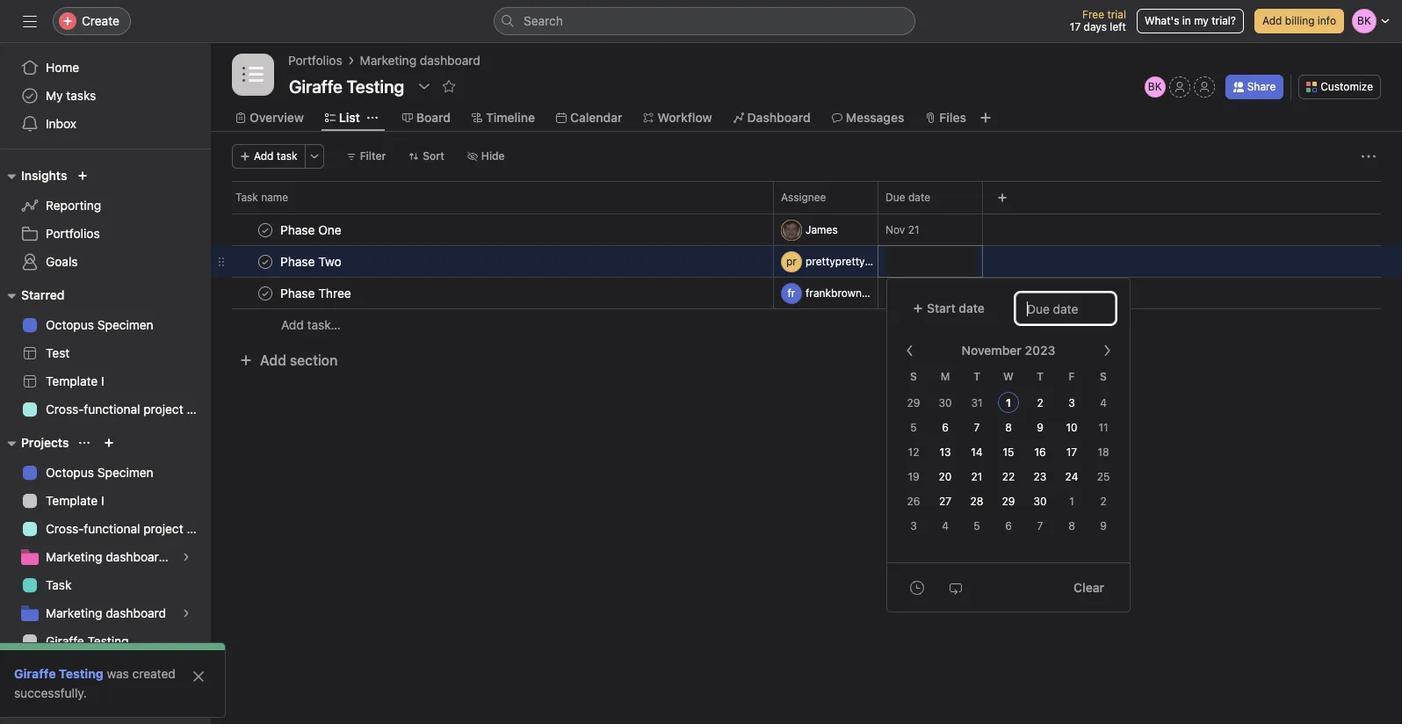 Task type: vqa. For each thing, say whether or not it's contained in the screenshot.


Task type: locate. For each thing, give the bounding box(es) containing it.
1 cross-functional project plan from the top
[[46, 402, 211, 417]]

template i down the test
[[46, 374, 104, 388]]

previous month image
[[904, 344, 918, 358]]

0 vertical spatial project
[[143, 402, 183, 417]]

6 up 13 at the right of page
[[942, 421, 949, 434]]

completed checkbox up completed option
[[255, 219, 276, 240]]

5 up 12
[[911, 421, 917, 434]]

giraffe testing link up the successfully.
[[14, 666, 104, 681]]

2 template i link from the top
[[11, 487, 200, 515]]

1 template from the top
[[46, 374, 98, 388]]

cross- inside projects element
[[46, 521, 84, 536]]

1 vertical spatial dashboard
[[106, 606, 166, 621]]

21 right nov
[[908, 223, 920, 236]]

reporting link
[[11, 192, 200, 220]]

row containing ja
[[211, 214, 1403, 246]]

template for second template i link from the top of the page
[[46, 493, 98, 508]]

6 down 22
[[1006, 519, 1012, 533]]

completed image inside phase one cell
[[255, 219, 276, 240]]

t down 2023 on the top right
[[1037, 370, 1044, 383]]

8 up the 15 on the bottom of the page
[[1006, 421, 1012, 434]]

30 down the 23
[[1034, 495, 1047, 508]]

2 s from the left
[[1100, 370, 1107, 383]]

james
[[806, 223, 838, 236]]

octopus specimen down new project or portfolio image
[[46, 465, 154, 480]]

dashboard link
[[734, 108, 811, 127]]

9 down 25
[[1101, 519, 1107, 533]]

functional up "marketing dashboards"
[[84, 521, 140, 536]]

0 vertical spatial show options image
[[418, 79, 432, 93]]

1 vertical spatial specimen
[[97, 465, 154, 480]]

template down show options, current sort, top image
[[46, 493, 98, 508]]

1 vertical spatial completed checkbox
[[255, 283, 276, 304]]

30 down 'm'
[[939, 396, 952, 410]]

1 vertical spatial 6
[[1006, 519, 1012, 533]]

octopus specimen link down new project or portfolio image
[[11, 459, 200, 487]]

0 vertical spatial completed checkbox
[[255, 219, 276, 240]]

1 vertical spatial functional
[[84, 521, 140, 536]]

0 horizontal spatial date
[[909, 191, 931, 204]]

1 i from the top
[[101, 374, 104, 388]]

3 up 10
[[1069, 396, 1076, 410]]

octopus specimen
[[46, 317, 154, 332], [46, 465, 154, 480]]

3
[[1069, 396, 1076, 410], [911, 519, 917, 533]]

0 vertical spatial marketing
[[360, 53, 417, 68]]

november 2023
[[962, 343, 1056, 358]]

1 vertical spatial 5
[[974, 519, 981, 533]]

add left billing
[[1263, 14, 1283, 27]]

octopus specimen for test
[[46, 317, 154, 332]]

29 up 12
[[908, 396, 921, 410]]

1 horizontal spatial portfolios
[[288, 53, 342, 68]]

portfolios up the list "link" on the top left of page
[[288, 53, 342, 68]]

octopus
[[46, 317, 94, 332], [46, 465, 94, 480]]

1 horizontal spatial 6
[[1006, 519, 1012, 533]]

2023
[[1025, 343, 1056, 358]]

november
[[962, 343, 1022, 358]]

0 vertical spatial specimen
[[97, 317, 154, 332]]

7 down the 23
[[1038, 519, 1044, 533]]

portfolios inside insights element
[[46, 226, 100, 241]]

1 vertical spatial 9
[[1101, 519, 1107, 533]]

0 vertical spatial template
[[46, 374, 98, 388]]

1 project from the top
[[143, 402, 183, 417]]

goals
[[46, 254, 78, 269]]

2 functional from the top
[[84, 521, 140, 536]]

0 horizontal spatial portfolios
[[46, 226, 100, 241]]

cross-functional project plan link inside starred element
[[11, 396, 211, 424]]

0 horizontal spatial 29
[[908, 396, 921, 410]]

marketing down task link
[[46, 606, 102, 621]]

marketing dashboard down task link
[[46, 606, 166, 621]]

1 t from the left
[[974, 370, 981, 383]]

0 horizontal spatial 21
[[908, 223, 920, 236]]

2 template from the top
[[46, 493, 98, 508]]

0 vertical spatial completed image
[[255, 219, 276, 240]]

completed image inside phase three cell
[[255, 283, 276, 304]]

task down "marketing dashboards" link
[[46, 577, 72, 592]]

clear
[[1074, 580, 1105, 595]]

show options image left add to starred 'image'
[[418, 79, 432, 93]]

m
[[941, 370, 950, 383]]

8 down 24
[[1069, 519, 1076, 533]]

specimen
[[97, 317, 154, 332], [97, 465, 154, 480]]

octopus up the test
[[46, 317, 94, 332]]

1 vertical spatial plan
[[187, 521, 211, 536]]

2 up 16
[[1037, 396, 1044, 410]]

plan inside starred element
[[187, 402, 211, 417]]

1 down 24
[[1070, 495, 1075, 508]]

add billing info
[[1263, 14, 1337, 27]]

29 down 22
[[1002, 495, 1016, 508]]

completed checkbox inside phase three cell
[[255, 283, 276, 304]]

1 horizontal spatial marketing dashboard
[[360, 53, 481, 68]]

marketing up tab actions "icon"
[[360, 53, 417, 68]]

7 down 31
[[974, 421, 980, 434]]

start
[[927, 301, 956, 316]]

25
[[1097, 470, 1110, 483]]

add
[[1263, 14, 1283, 27], [254, 149, 274, 163], [281, 317, 304, 332], [260, 352, 286, 368]]

giraffe testing link
[[11, 628, 200, 656], [14, 666, 104, 681]]

specimen up test link
[[97, 317, 154, 332]]

1 vertical spatial giraffe testing
[[14, 666, 104, 681]]

template
[[46, 374, 98, 388], [46, 493, 98, 508]]

0 vertical spatial 4
[[1100, 396, 1107, 410]]

octopus specimen inside projects element
[[46, 465, 154, 480]]

0 vertical spatial cross-
[[46, 402, 84, 417]]

1 horizontal spatial date
[[959, 301, 985, 316]]

template i inside projects element
[[46, 493, 104, 508]]

what's in my trial? button
[[1137, 9, 1244, 33]]

add for add billing info
[[1263, 14, 1283, 27]]

2 t from the left
[[1037, 370, 1044, 383]]

marketing dashboards link
[[11, 543, 200, 571]]

1 vertical spatial 4
[[942, 519, 949, 533]]

w
[[1004, 370, 1014, 383]]

octopus specimen inside starred element
[[46, 317, 154, 332]]

cross-functional project plan inside starred element
[[46, 402, 211, 417]]

phase two cell
[[211, 245, 774, 278]]

start date
[[927, 301, 985, 316]]

global element
[[0, 43, 211, 149]]

giraffe testing up was created successfully.
[[46, 634, 129, 649]]

9
[[1037, 421, 1044, 434], [1101, 519, 1107, 533]]

cross-functional project plan up dashboards
[[46, 521, 211, 536]]

add for add section
[[260, 352, 286, 368]]

1 vertical spatial portfolios
[[46, 226, 100, 241]]

0 vertical spatial 1
[[1006, 396, 1012, 410]]

project up see details, marketing dashboards icon
[[143, 521, 183, 536]]

0 horizontal spatial s
[[911, 370, 917, 383]]

completed image for ja
[[255, 219, 276, 240]]

search list box
[[494, 7, 916, 35]]

dashboard down task link
[[106, 606, 166, 621]]

octopus specimen link for template i
[[11, 459, 200, 487]]

cross-functional project plan inside projects element
[[46, 521, 211, 536]]

None text field
[[285, 70, 409, 102]]

starred element
[[0, 279, 211, 427]]

specimen for template i
[[97, 465, 154, 480]]

cross- up "marketing dashboards" link
[[46, 521, 84, 536]]

giraffe
[[46, 634, 84, 649], [14, 666, 56, 681]]

cross- up projects
[[46, 402, 84, 417]]

dashboard up add to starred 'image'
[[420, 53, 481, 68]]

pr
[[787, 254, 797, 268]]

task left the name
[[236, 191, 258, 204]]

template inside starred element
[[46, 374, 98, 388]]

name
[[261, 191, 288, 204]]

2 completed checkbox from the top
[[255, 283, 276, 304]]

octopus specimen up test link
[[46, 317, 154, 332]]

24
[[1066, 470, 1079, 483]]

team button
[[0, 664, 52, 686]]

14
[[971, 446, 983, 459]]

add left "task"
[[254, 149, 274, 163]]

add left "task…"
[[281, 317, 304, 332]]

0 horizontal spatial task
[[46, 577, 72, 592]]

0 vertical spatial template i link
[[11, 367, 200, 396]]

1 vertical spatial octopus specimen link
[[11, 459, 200, 487]]

0 vertical spatial 30
[[939, 396, 952, 410]]

giraffe up the successfully.
[[14, 666, 56, 681]]

1 functional from the top
[[84, 402, 140, 417]]

date inside row
[[909, 191, 931, 204]]

0 vertical spatial giraffe testing link
[[11, 628, 200, 656]]

1 vertical spatial i
[[101, 493, 104, 508]]

completed checkbox down completed option
[[255, 283, 276, 304]]

7
[[974, 421, 980, 434], [1038, 519, 1044, 533]]

12
[[908, 446, 920, 459]]

completed image left phase two text box
[[255, 251, 276, 272]]

portfolios link up the list "link" on the top left of page
[[288, 51, 342, 70]]

1 vertical spatial 29
[[1002, 495, 1016, 508]]

2 octopus from the top
[[46, 465, 94, 480]]

filter button
[[338, 144, 394, 169]]

add to starred image
[[442, 79, 456, 93]]

octopus inside projects element
[[46, 465, 94, 480]]

0 horizontal spatial portfolios link
[[11, 220, 200, 248]]

f
[[1069, 370, 1075, 383]]

add inside row
[[281, 317, 304, 332]]

add tab image
[[979, 111, 993, 125]]

1 vertical spatial cross-
[[46, 521, 84, 536]]

marketing dashboard link up add to starred 'image'
[[360, 51, 481, 70]]

add for add task
[[254, 149, 274, 163]]

functional
[[84, 402, 140, 417], [84, 521, 140, 536]]

2 template i from the top
[[46, 493, 104, 508]]

s down previous month "image"
[[911, 370, 917, 383]]

0 vertical spatial plan
[[187, 402, 211, 417]]

overview link
[[236, 108, 304, 127]]

insights element
[[0, 160, 211, 279]]

completed checkbox for ja
[[255, 219, 276, 240]]

1 horizontal spatial 9
[[1101, 519, 1107, 533]]

fr button
[[781, 283, 875, 304]]

1 cross-functional project plan link from the top
[[11, 396, 211, 424]]

list
[[339, 110, 360, 125]]

assignee
[[781, 191, 827, 204]]

0 vertical spatial 29
[[908, 396, 921, 410]]

i for 1st template i link from the top
[[101, 374, 104, 388]]

completed image for fr
[[255, 283, 276, 304]]

giraffe inside projects element
[[46, 634, 84, 649]]

plan inside projects element
[[187, 521, 211, 536]]

s down next month image
[[1100, 370, 1107, 383]]

specimen down new project or portfolio image
[[97, 465, 154, 480]]

sort
[[423, 149, 445, 163]]

completed image down completed option
[[255, 283, 276, 304]]

bk
[[1149, 80, 1162, 93]]

1 horizontal spatial 4
[[1100, 396, 1107, 410]]

0 vertical spatial dashboard
[[420, 53, 481, 68]]

completed checkbox inside phase one cell
[[255, 219, 276, 240]]

more actions image
[[1362, 149, 1376, 163]]

0 vertical spatial 21
[[908, 223, 920, 236]]

giraffe testing inside projects element
[[46, 634, 129, 649]]

hide sidebar image
[[23, 14, 37, 28]]

1 vertical spatial octopus specimen
[[46, 465, 154, 480]]

17 down 10
[[1067, 446, 1078, 459]]

task inside row
[[236, 191, 258, 204]]

add for add task…
[[281, 317, 304, 332]]

18
[[1098, 446, 1110, 459]]

marketing for "marketing dashboards" link
[[46, 549, 102, 564]]

1 vertical spatial completed image
[[255, 251, 276, 272]]

0 vertical spatial 17
[[1070, 20, 1081, 33]]

cross-functional project plan up new project or portfolio image
[[46, 402, 211, 417]]

0 horizontal spatial 9
[[1037, 421, 1044, 434]]

0 horizontal spatial 6
[[942, 421, 949, 434]]

list image
[[243, 64, 264, 85]]

5 down the 28
[[974, 519, 981, 533]]

0 vertical spatial 8
[[1006, 421, 1012, 434]]

1 horizontal spatial 1
[[1070, 495, 1075, 508]]

2 down 25
[[1101, 495, 1107, 508]]

clear button
[[1063, 572, 1116, 603]]

left
[[1110, 20, 1127, 33]]

date for start date
[[959, 301, 985, 316]]

1 horizontal spatial task
[[236, 191, 258, 204]]

my
[[46, 88, 63, 103]]

1 template i from the top
[[46, 374, 104, 388]]

None text field
[[886, 246, 978, 277]]

0 vertical spatial octopus specimen
[[46, 317, 154, 332]]

1 cross- from the top
[[46, 402, 84, 417]]

home
[[46, 60, 79, 75]]

17
[[1070, 20, 1081, 33], [1067, 446, 1078, 459]]

portfolios link down reporting
[[11, 220, 200, 248]]

0 vertical spatial octopus
[[46, 317, 94, 332]]

t up 31
[[974, 370, 981, 383]]

row
[[211, 181, 1403, 214], [232, 213, 1382, 214], [211, 214, 1403, 246]]

section
[[290, 352, 338, 368]]

testing up invite
[[59, 666, 104, 681]]

i up "marketing dashboards"
[[101, 493, 104, 508]]

add task button
[[232, 144, 306, 169]]

2 octopus specimen from the top
[[46, 465, 154, 480]]

0 vertical spatial functional
[[84, 402, 140, 417]]

1 vertical spatial portfolios link
[[11, 220, 200, 248]]

task inside projects element
[[46, 577, 72, 592]]

cross-functional project plan
[[46, 402, 211, 417], [46, 521, 211, 536]]

template down the test
[[46, 374, 98, 388]]

completed image
[[255, 219, 276, 240], [255, 251, 276, 272], [255, 283, 276, 304]]

project down test link
[[143, 402, 183, 417]]

template i
[[46, 374, 104, 388], [46, 493, 104, 508]]

2 completed image from the top
[[255, 251, 276, 272]]

giraffe testing
[[46, 634, 129, 649], [14, 666, 104, 681]]

header untitled section tree grid
[[211, 214, 1403, 341]]

31
[[972, 396, 983, 410]]

workflow link
[[644, 108, 712, 127]]

Completed checkbox
[[255, 251, 276, 272]]

date for due date
[[909, 191, 931, 204]]

task name
[[236, 191, 288, 204]]

1 horizontal spatial 30
[[1034, 495, 1047, 508]]

octopus inside starred element
[[46, 317, 94, 332]]

projects element
[[0, 427, 211, 659]]

10
[[1066, 421, 1078, 434]]

1 octopus specimen from the top
[[46, 317, 154, 332]]

template i link
[[11, 367, 200, 396], [11, 487, 200, 515]]

1 completed checkbox from the top
[[255, 219, 276, 240]]

show options image inside row
[[958, 192, 969, 203]]

1 s from the left
[[911, 370, 917, 383]]

octopus specimen link
[[11, 311, 200, 339], [11, 459, 200, 487]]

plan
[[187, 402, 211, 417], [187, 521, 211, 536]]

octopus specimen link inside projects element
[[11, 459, 200, 487]]

2 plan from the top
[[187, 521, 211, 536]]

0 horizontal spatial dashboard
[[106, 606, 166, 621]]

1 vertical spatial cross-functional project plan
[[46, 521, 211, 536]]

1 vertical spatial date
[[959, 301, 985, 316]]

0 horizontal spatial marketing dashboard
[[46, 606, 166, 621]]

template i inside starred element
[[46, 374, 104, 388]]

2 specimen from the top
[[97, 465, 154, 480]]

1 vertical spatial template i link
[[11, 487, 200, 515]]

giraffe testing up the successfully.
[[14, 666, 104, 681]]

1 horizontal spatial 8
[[1069, 519, 1076, 533]]

2 cross- from the top
[[46, 521, 84, 536]]

i inside starred element
[[101, 374, 104, 388]]

template i down show options, current sort, top image
[[46, 493, 104, 508]]

Phase Two text field
[[277, 253, 347, 270]]

completed image for pr
[[255, 251, 276, 272]]

1 completed image from the top
[[255, 219, 276, 240]]

1 vertical spatial task
[[46, 577, 72, 592]]

tasks
[[66, 88, 96, 103]]

add left section
[[260, 352, 286, 368]]

1 vertical spatial 1
[[1070, 495, 1075, 508]]

1 vertical spatial octopus
[[46, 465, 94, 480]]

1 octopus from the top
[[46, 317, 94, 332]]

date inside button
[[959, 301, 985, 316]]

testing up was
[[87, 634, 129, 649]]

template i link down the test
[[11, 367, 200, 396]]

1 horizontal spatial t
[[1037, 370, 1044, 383]]

specimen inside starred element
[[97, 317, 154, 332]]

3 completed image from the top
[[255, 283, 276, 304]]

giraffe testing link up was
[[11, 628, 200, 656]]

marketing dashboard link down "marketing dashboards" link
[[11, 599, 200, 628]]

files link
[[926, 108, 967, 127]]

cross- inside starred element
[[46, 402, 84, 417]]

set to repeat image
[[949, 581, 963, 595]]

octopus for starred
[[46, 317, 94, 332]]

0 horizontal spatial show options image
[[418, 79, 432, 93]]

2 vertical spatial completed image
[[255, 283, 276, 304]]

1 down w
[[1006, 396, 1012, 410]]

2 cross-functional project plan from the top
[[46, 521, 211, 536]]

specimen inside projects element
[[97, 465, 154, 480]]

marketing dashboards
[[46, 549, 172, 564]]

1 vertical spatial project
[[143, 521, 183, 536]]

template i link up "marketing dashboards"
[[11, 487, 200, 515]]

3 down the 26
[[911, 519, 917, 533]]

19
[[908, 470, 920, 483]]

0 vertical spatial marketing dashboard link
[[360, 51, 481, 70]]

0 vertical spatial 7
[[974, 421, 980, 434]]

1 horizontal spatial marketing dashboard link
[[360, 51, 481, 70]]

date right start
[[959, 301, 985, 316]]

0 horizontal spatial 30
[[939, 396, 952, 410]]

21 up the 28
[[972, 470, 983, 483]]

0 vertical spatial template i
[[46, 374, 104, 388]]

bk button
[[1145, 76, 1166, 98]]

cross-functional project plan link up "marketing dashboards"
[[11, 515, 211, 543]]

share
[[1248, 80, 1276, 93]]

1 vertical spatial template i
[[46, 493, 104, 508]]

date right due
[[909, 191, 931, 204]]

1 octopus specimen link from the top
[[11, 311, 200, 339]]

9 up 16
[[1037, 421, 1044, 434]]

see details, marketing dashboards image
[[181, 552, 192, 562]]

1 vertical spatial marketing dashboard link
[[11, 599, 200, 628]]

show options image
[[418, 79, 432, 93], [958, 192, 969, 203]]

marketing dashboard up add to starred 'image'
[[360, 53, 481, 68]]

1 plan from the top
[[187, 402, 211, 417]]

4 up '11'
[[1100, 396, 1107, 410]]

1 vertical spatial marketing dashboard
[[46, 606, 166, 621]]

project inside starred element
[[143, 402, 183, 417]]

Completed checkbox
[[255, 219, 276, 240], [255, 283, 276, 304]]

portfolios link
[[288, 51, 342, 70], [11, 220, 200, 248]]

t
[[974, 370, 981, 383], [1037, 370, 1044, 383]]

2 i from the top
[[101, 493, 104, 508]]

0 vertical spatial date
[[909, 191, 931, 204]]

template inside projects element
[[46, 493, 98, 508]]

1 vertical spatial 30
[[1034, 495, 1047, 508]]

task link
[[11, 571, 200, 599]]

octopus specimen link inside starred element
[[11, 311, 200, 339]]

2 octopus specimen link from the top
[[11, 459, 200, 487]]

17 left days
[[1070, 20, 1081, 33]]

show options image left add field image on the right top
[[958, 192, 969, 203]]

giraffe up the team
[[46, 634, 84, 649]]

add inside 'button'
[[1263, 14, 1283, 27]]

1 vertical spatial show options image
[[958, 192, 969, 203]]

was
[[107, 666, 129, 681]]

marketing up task link
[[46, 549, 102, 564]]

1 horizontal spatial s
[[1100, 370, 1107, 383]]

projects button
[[0, 432, 69, 454]]

template i for 1st template i link from the top
[[46, 374, 104, 388]]

functional up new project or portfolio image
[[84, 402, 140, 417]]

i down test link
[[101, 374, 104, 388]]

octopus specimen link up the test
[[11, 311, 200, 339]]

octopus down show options, current sort, top image
[[46, 465, 94, 480]]

1 specimen from the top
[[97, 317, 154, 332]]

add inside button
[[254, 149, 274, 163]]

my tasks link
[[11, 82, 200, 110]]

0 vertical spatial giraffe
[[46, 634, 84, 649]]

completed image up completed option
[[255, 219, 276, 240]]

cross-functional project plan link up new project or portfolio image
[[11, 396, 211, 424]]

i inside projects element
[[101, 493, 104, 508]]

4 down 27
[[942, 519, 949, 533]]

portfolios down reporting
[[46, 226, 100, 241]]

close image
[[192, 670, 206, 684]]

0 vertical spatial i
[[101, 374, 104, 388]]

marketing for left marketing dashboard link
[[46, 606, 102, 621]]

i
[[101, 374, 104, 388], [101, 493, 104, 508]]



Task type: describe. For each thing, give the bounding box(es) containing it.
what's in my trial?
[[1145, 14, 1237, 27]]

details image
[[752, 256, 763, 267]]

20
[[939, 470, 952, 483]]

fr row
[[211, 277, 1403, 309]]

new project or portfolio image
[[104, 438, 115, 448]]

add section button
[[232, 345, 345, 376]]

task for task name
[[236, 191, 258, 204]]

tab actions image
[[367, 112, 378, 123]]

0 horizontal spatial marketing dashboard link
[[11, 599, 200, 628]]

overview
[[250, 110, 304, 125]]

new image
[[78, 171, 88, 181]]

1 vertical spatial testing
[[59, 666, 104, 681]]

add task… button
[[281, 316, 341, 335]]

11
[[1099, 421, 1109, 434]]

reporting
[[46, 198, 101, 213]]

26
[[908, 495, 921, 508]]

workflow
[[658, 110, 712, 125]]

1 vertical spatial 17
[[1067, 446, 1078, 459]]

1 vertical spatial 7
[[1038, 519, 1044, 533]]

functional inside projects element
[[84, 521, 140, 536]]

0 vertical spatial portfolios
[[288, 53, 342, 68]]

functional inside starred element
[[84, 402, 140, 417]]

home link
[[11, 54, 200, 82]]

1 vertical spatial 8
[[1069, 519, 1076, 533]]

task for task
[[46, 577, 72, 592]]

task…
[[307, 317, 341, 332]]

17 inside free trial 17 days left
[[1070, 20, 1081, 33]]

customize button
[[1299, 75, 1382, 99]]

test
[[46, 345, 70, 360]]

billing
[[1286, 14, 1315, 27]]

0 vertical spatial portfolios link
[[288, 51, 342, 70]]

start date button
[[902, 293, 1002, 324]]

octopus specimen for template i
[[46, 465, 154, 480]]

0 horizontal spatial 2
[[1037, 396, 1044, 410]]

1 vertical spatial 2
[[1101, 495, 1107, 508]]

cross-functional project plan for cross-functional project plan link within starred element
[[46, 402, 211, 417]]

template i for second template i link from the top of the page
[[46, 493, 104, 508]]

dashboard inside projects element
[[106, 606, 166, 621]]

add time image
[[911, 581, 925, 595]]

template for 1st template i link from the top
[[46, 374, 98, 388]]

21 inside row
[[908, 223, 920, 236]]

invite
[[49, 693, 81, 708]]

my tasks
[[46, 88, 96, 103]]

due
[[886, 191, 906, 204]]

0 vertical spatial 3
[[1069, 396, 1076, 410]]

1 template i link from the top
[[11, 367, 200, 396]]

info
[[1318, 14, 1337, 27]]

1 vertical spatial giraffe testing link
[[14, 666, 104, 681]]

27
[[940, 495, 952, 508]]

messages
[[846, 110, 905, 125]]

share button
[[1226, 75, 1284, 99]]

free trial 17 days left
[[1070, 8, 1127, 33]]

marketing dashboard inside projects element
[[46, 606, 166, 621]]

filter
[[360, 149, 386, 163]]

nov
[[886, 223, 906, 236]]

specimen for test
[[97, 317, 154, 332]]

row containing task name
[[211, 181, 1403, 214]]

13
[[940, 446, 951, 459]]

add billing info button
[[1255, 9, 1345, 33]]

Phase Three text field
[[277, 284, 357, 302]]

plan for first cross-functional project plan link from the bottom
[[187, 521, 211, 536]]

calendar link
[[556, 108, 623, 127]]

starred
[[21, 287, 65, 302]]

giraffe testing link inside projects element
[[11, 628, 200, 656]]

cross-functional project plan for first cross-functional project plan link from the bottom
[[46, 521, 211, 536]]

pr row
[[211, 245, 1403, 278]]

starred button
[[0, 285, 65, 306]]

inbox
[[46, 116, 77, 131]]

2 cross-functional project plan link from the top
[[11, 515, 211, 543]]

0 vertical spatial 9
[[1037, 421, 1044, 434]]

due date
[[886, 191, 931, 204]]

calendar
[[570, 110, 623, 125]]

create button
[[53, 7, 131, 35]]

what's
[[1145, 14, 1180, 27]]

see details, marketing dashboard image
[[181, 608, 192, 619]]

timeline link
[[472, 108, 535, 127]]

trial?
[[1212, 14, 1237, 27]]

add task… row
[[211, 308, 1403, 341]]

1 vertical spatial 21
[[972, 470, 983, 483]]

files
[[940, 110, 967, 125]]

hide
[[482, 149, 505, 163]]

Due date text field
[[1016, 293, 1116, 324]]

octopus specimen link for test
[[11, 311, 200, 339]]

octopus for projects
[[46, 465, 94, 480]]

testing inside projects element
[[87, 634, 129, 649]]

messages link
[[832, 108, 905, 127]]

board
[[416, 110, 451, 125]]

0 horizontal spatial 7
[[974, 421, 980, 434]]

1 horizontal spatial dashboard
[[420, 53, 481, 68]]

1 horizontal spatial 5
[[974, 519, 981, 533]]

successfully.
[[14, 686, 87, 700]]

plan for cross-functional project plan link within starred element
[[187, 402, 211, 417]]

pr button
[[781, 251, 875, 272]]

0 vertical spatial marketing dashboard
[[360, 53, 481, 68]]

next month image
[[1100, 344, 1114, 358]]

sort button
[[401, 144, 452, 169]]

team
[[21, 667, 52, 682]]

free
[[1083, 8, 1105, 21]]

dashboards
[[106, 549, 172, 564]]

show options, current sort, top image
[[79, 438, 90, 448]]

add field image
[[998, 192, 1008, 203]]

phase one cell
[[211, 214, 774, 246]]

Phase One text field
[[277, 221, 347, 239]]

nov 21
[[886, 223, 920, 236]]

0 horizontal spatial 8
[[1006, 421, 1012, 434]]

2 project from the top
[[143, 521, 183, 536]]

16
[[1035, 446, 1046, 459]]

1 vertical spatial giraffe
[[14, 666, 56, 681]]

days
[[1084, 20, 1107, 33]]

timeline
[[486, 110, 535, 125]]

insights
[[21, 168, 67, 183]]

phase three cell
[[211, 277, 774, 309]]

0 horizontal spatial 4
[[942, 519, 949, 533]]

insights button
[[0, 165, 67, 186]]

0 horizontal spatial 5
[[911, 421, 917, 434]]

fr
[[788, 286, 796, 299]]

22
[[1003, 470, 1015, 483]]

28
[[971, 495, 984, 508]]

more actions image
[[309, 151, 320, 162]]

23
[[1034, 470, 1047, 483]]

goals link
[[11, 248, 200, 276]]

my
[[1195, 14, 1209, 27]]

inbox link
[[11, 110, 200, 138]]

created
[[132, 666, 176, 681]]

i for second template i link from the top of the page
[[101, 493, 104, 508]]

was created successfully.
[[14, 666, 176, 700]]

test link
[[11, 339, 200, 367]]

hide button
[[460, 144, 513, 169]]

search button
[[494, 7, 916, 35]]

1 vertical spatial 3
[[911, 519, 917, 533]]

search
[[524, 13, 563, 28]]

completed checkbox for fr
[[255, 283, 276, 304]]

add task
[[254, 149, 298, 163]]

0 horizontal spatial 1
[[1006, 396, 1012, 410]]



